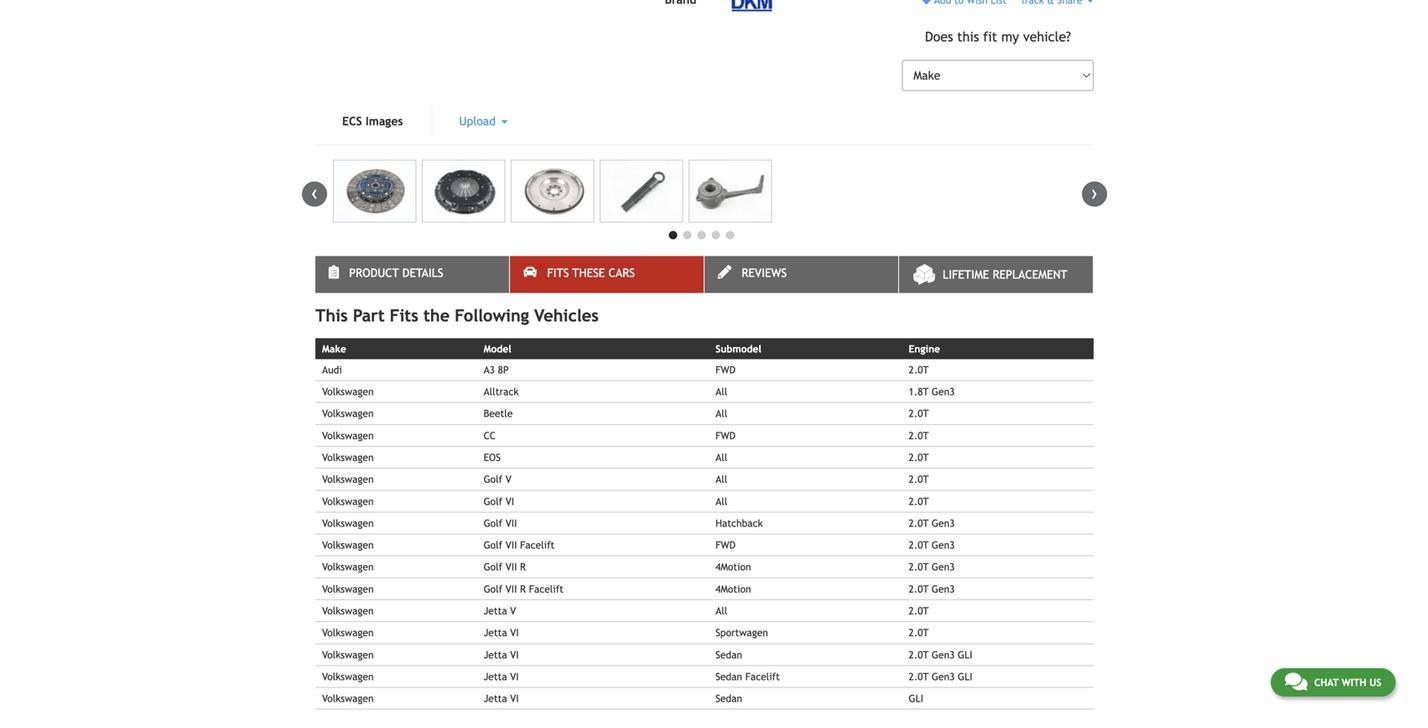 Task type: locate. For each thing, give the bounding box(es) containing it.
1 all from the top
[[716, 386, 728, 398]]

2 fwd from the top
[[716, 430, 736, 442]]

0 vertical spatial 4motion
[[716, 562, 751, 573]]

does
[[925, 29, 954, 44]]

my
[[1002, 29, 1019, 44]]

vehicle?
[[1023, 29, 1071, 44]]

reviews link
[[705, 256, 899, 293]]

gen3
[[932, 386, 955, 398], [932, 518, 955, 529], [932, 540, 955, 551], [932, 562, 955, 573], [932, 583, 955, 595], [932, 649, 955, 661], [932, 671, 955, 683]]

0 vertical spatial sedan
[[716, 649, 743, 661]]

2 vii from the top
[[506, 540, 517, 551]]

r for golf vii r facelift
[[520, 583, 526, 595]]

v up golf vi
[[506, 474, 512, 486]]

cars
[[609, 266, 635, 280]]

15 volkswagen from the top
[[322, 693, 374, 705]]

0 vertical spatial v
[[506, 474, 512, 486]]

jetta vi
[[484, 627, 519, 639], [484, 649, 519, 661], [484, 671, 519, 683], [484, 693, 519, 705]]

2 golf from the top
[[484, 496, 503, 507]]

beetle
[[484, 408, 513, 420]]

part
[[353, 306, 385, 325]]

8 2.0t from the top
[[909, 540, 929, 551]]

gli
[[958, 649, 973, 661], [958, 671, 973, 683], [909, 693, 924, 705]]

2 sedan from the top
[[716, 671, 743, 683]]

3 all from the top
[[716, 452, 728, 464]]

1 vertical spatial sedan
[[716, 671, 743, 683]]

4 2.0t gen3 from the top
[[909, 583, 955, 595]]

2 vertical spatial fwd
[[716, 540, 736, 551]]

v
[[506, 474, 512, 486], [510, 605, 516, 617]]

14 volkswagen from the top
[[322, 671, 374, 683]]

vehicles
[[534, 306, 599, 325]]

10 2.0t from the top
[[909, 583, 929, 595]]

1 sedan from the top
[[716, 649, 743, 661]]

vi
[[506, 496, 514, 507], [510, 627, 519, 639], [510, 649, 519, 661], [510, 671, 519, 683], [510, 693, 519, 705]]

2 r from the top
[[520, 583, 526, 595]]

vii
[[506, 518, 517, 529], [506, 540, 517, 551], [506, 562, 517, 573], [506, 583, 517, 595]]

vii up golf vii r
[[506, 540, 517, 551]]

golf up the "jetta v"
[[484, 583, 503, 595]]

es#3220734 - mb-034-060 -  stage 2 performance clutch kit - with single mass flywheel - designed to hold up to 440 ft/lbs of torque to the wheels with a sprung organic disc and steel flyweel - dkm - audi volkswagen image
[[333, 160, 416, 223], [422, 160, 505, 223], [511, 160, 594, 223], [600, 160, 683, 223], [689, 160, 772, 223]]

v for jetta v
[[510, 605, 516, 617]]

1 4motion from the top
[[716, 562, 751, 573]]

1 2.0t gen3 gli from the top
[[909, 649, 973, 661]]

r down golf vii r
[[520, 583, 526, 595]]

2.0t gen3 for golf vii facelift
[[909, 540, 955, 551]]

6 all from the top
[[716, 605, 728, 617]]

0 vertical spatial 2.0t gen3 gli
[[909, 649, 973, 661]]

golf
[[484, 474, 503, 486], [484, 496, 503, 507], [484, 518, 503, 529], [484, 540, 503, 551], [484, 562, 503, 573], [484, 583, 503, 595]]

4motion for golf vii r facelift
[[716, 583, 751, 595]]

facelift down golf vii facelift
[[529, 583, 564, 595]]

5 jetta from the top
[[484, 693, 507, 705]]

3 golf from the top
[[484, 518, 503, 529]]

11 2.0t from the top
[[909, 605, 929, 617]]

2 vertical spatial facelift
[[746, 671, 780, 683]]

5 all from the top
[[716, 496, 728, 507]]

golf down eos
[[484, 474, 503, 486]]

heart image
[[922, 0, 932, 5]]

3 2.0t gen3 from the top
[[909, 562, 955, 573]]

golf down golf v
[[484, 496, 503, 507]]

6 2.0t from the top
[[909, 496, 929, 507]]

2.0t gen3 for golf vii r facelift
[[909, 583, 955, 595]]

1 vertical spatial 4motion
[[716, 583, 751, 595]]

1 vertical spatial fwd
[[716, 430, 736, 442]]

all for beetle
[[716, 408, 728, 420]]

vii for golf vii r facelift
[[506, 583, 517, 595]]

1.8t
[[909, 386, 929, 398]]

sedan facelift
[[716, 671, 780, 683]]

lifetime replacement link
[[899, 256, 1093, 293]]

fits
[[547, 266, 569, 280], [390, 306, 419, 325]]

facelift down sportwagen
[[746, 671, 780, 683]]

golf for golf vii
[[484, 518, 503, 529]]

vii down golf vii facelift
[[506, 562, 517, 573]]

a3 8p
[[484, 364, 509, 376]]

facelift up golf vii r
[[520, 540, 555, 551]]

jetta v
[[484, 605, 516, 617]]

vii up golf vii facelift
[[506, 518, 517, 529]]

4motion down hatchback
[[716, 562, 751, 573]]

3 gen3 from the top
[[932, 540, 955, 551]]

1 fwd from the top
[[716, 364, 736, 376]]

4motion
[[716, 562, 751, 573], [716, 583, 751, 595]]

engine
[[909, 343, 941, 355]]

these
[[573, 266, 605, 280]]

12 2.0t from the top
[[909, 627, 929, 639]]

2 vertical spatial gli
[[909, 693, 924, 705]]

5 golf from the top
[[484, 562, 503, 573]]

4 all from the top
[[716, 474, 728, 486]]

fits these cars link
[[510, 256, 704, 293]]

us
[[1370, 677, 1382, 689]]

product
[[349, 266, 399, 280]]

upload
[[459, 114, 499, 128]]

3 vii from the top
[[506, 562, 517, 573]]

1 vii from the top
[[506, 518, 517, 529]]

0 vertical spatial r
[[520, 562, 526, 573]]

2.0t
[[909, 364, 929, 376], [909, 408, 929, 420], [909, 430, 929, 442], [909, 452, 929, 464], [909, 474, 929, 486], [909, 496, 929, 507], [909, 518, 929, 529], [909, 540, 929, 551], [909, 562, 929, 573], [909, 583, 929, 595], [909, 605, 929, 617], [909, 627, 929, 639], [909, 649, 929, 661], [909, 671, 929, 683]]

2 2.0t gen3 gli from the top
[[909, 671, 973, 683]]

8p
[[498, 364, 509, 376]]

1 vertical spatial r
[[520, 583, 526, 595]]

2.0t gen3 gli for sedan
[[909, 649, 973, 661]]

2 2.0t from the top
[[909, 408, 929, 420]]

all
[[716, 386, 728, 398], [716, 408, 728, 420], [716, 452, 728, 464], [716, 474, 728, 486], [716, 496, 728, 507], [716, 605, 728, 617]]

3 sedan from the top
[[716, 693, 743, 705]]

golf down golf vii facelift
[[484, 562, 503, 573]]

the
[[424, 306, 450, 325]]

r up golf vii r facelift
[[520, 562, 526, 573]]

9 volkswagen from the top
[[322, 562, 374, 573]]

4 golf from the top
[[484, 540, 503, 551]]

facelift
[[520, 540, 555, 551], [529, 583, 564, 595], [746, 671, 780, 683]]

3 es#3220734 - mb-034-060 -  stage 2 performance clutch kit - with single mass flywheel - designed to hold up to 440 ft/lbs of torque to the wheels with a sprung organic disc and steel flyweel - dkm - audi volkswagen image from the left
[[511, 160, 594, 223]]

golf down golf vi
[[484, 518, 503, 529]]

2 vertical spatial sedan
[[716, 693, 743, 705]]

4motion for golf vii r
[[716, 562, 751, 573]]

3 fwd from the top
[[716, 540, 736, 551]]

ecs images link
[[315, 104, 430, 138]]

2 all from the top
[[716, 408, 728, 420]]

a3
[[484, 364, 495, 376]]

8 volkswagen from the top
[[322, 540, 374, 551]]

cc
[[484, 430, 496, 442]]

1 2.0t gen3 from the top
[[909, 518, 955, 529]]

fits left the
[[390, 306, 419, 325]]

2.0t gen3 gli
[[909, 649, 973, 661], [909, 671, 973, 683]]

sedan
[[716, 649, 743, 661], [716, 671, 743, 683], [716, 693, 743, 705]]

v down golf vii r facelift
[[510, 605, 516, 617]]

4 volkswagen from the top
[[322, 452, 374, 464]]

this part fits the following vehicles
[[315, 306, 599, 325]]

0 vertical spatial gli
[[958, 649, 973, 661]]

vii for golf vii r
[[506, 562, 517, 573]]

1 golf from the top
[[484, 474, 503, 486]]

1 vertical spatial 2.0t gen3 gli
[[909, 671, 973, 683]]

golf vii r
[[484, 562, 526, 573]]

4motion up sportwagen
[[716, 583, 751, 595]]

golf for golf vii facelift
[[484, 540, 503, 551]]

jetta
[[484, 605, 507, 617], [484, 627, 507, 639], [484, 649, 507, 661], [484, 671, 507, 683], [484, 693, 507, 705]]

3 jetta from the top
[[484, 649, 507, 661]]

1 vertical spatial gli
[[958, 671, 973, 683]]

0 horizontal spatial fits
[[390, 306, 419, 325]]

12 volkswagen from the top
[[322, 627, 374, 639]]

2 gen3 from the top
[[932, 518, 955, 529]]

comments image
[[1285, 672, 1308, 692]]

7 2.0t from the top
[[909, 518, 929, 529]]

1 vertical spatial v
[[510, 605, 516, 617]]

fits these cars
[[547, 266, 635, 280]]

13 2.0t from the top
[[909, 649, 929, 661]]

10 volkswagen from the top
[[322, 583, 374, 595]]

all for jetta v
[[716, 605, 728, 617]]

2 volkswagen from the top
[[322, 408, 374, 420]]

golf down golf vii
[[484, 540, 503, 551]]

13 volkswagen from the top
[[322, 649, 374, 661]]

fwd
[[716, 364, 736, 376], [716, 430, 736, 442], [716, 540, 736, 551]]

chat with us link
[[1271, 669, 1396, 697]]

vii down golf vii r
[[506, 583, 517, 595]]

6 golf from the top
[[484, 583, 503, 595]]

2.0t gen3
[[909, 518, 955, 529], [909, 540, 955, 551], [909, 562, 955, 573], [909, 583, 955, 595]]

fits left these
[[547, 266, 569, 280]]

1 r from the top
[[520, 562, 526, 573]]

r
[[520, 562, 526, 573], [520, 583, 526, 595]]

4 vii from the top
[[506, 583, 517, 595]]

1 horizontal spatial fits
[[547, 266, 569, 280]]

› link
[[1082, 181, 1108, 207]]

volkswagen
[[322, 386, 374, 398], [322, 408, 374, 420], [322, 430, 374, 442], [322, 452, 374, 464], [322, 474, 374, 486], [322, 496, 374, 507], [322, 518, 374, 529], [322, 540, 374, 551], [322, 562, 374, 573], [322, 583, 374, 595], [322, 605, 374, 617], [322, 627, 374, 639], [322, 649, 374, 661], [322, 671, 374, 683], [322, 693, 374, 705]]

2 2.0t gen3 from the top
[[909, 540, 955, 551]]

2 4motion from the top
[[716, 583, 751, 595]]

0 vertical spatial fwd
[[716, 364, 736, 376]]

0 vertical spatial facelift
[[520, 540, 555, 551]]

3 jetta vi from the top
[[484, 671, 519, 683]]

hatchback
[[716, 518, 763, 529]]

2.0t gen3 for golf vii
[[909, 518, 955, 529]]

4 jetta from the top
[[484, 671, 507, 683]]

model
[[484, 343, 512, 355]]

v for golf v
[[506, 474, 512, 486]]

1 vertical spatial facelift
[[529, 583, 564, 595]]

product details link
[[315, 256, 509, 293]]



Task type: describe. For each thing, give the bounding box(es) containing it.
vii for golf vii
[[506, 518, 517, 529]]

product details
[[349, 266, 443, 280]]

4 es#3220734 - mb-034-060 -  stage 2 performance clutch kit - with single mass flywheel - designed to hold up to 440 ft/lbs of torque to the wheels with a sprung organic disc and steel flyweel - dkm - audi volkswagen image from the left
[[600, 160, 683, 223]]

11 volkswagen from the top
[[322, 605, 374, 617]]

golf vii
[[484, 518, 517, 529]]

1 jetta from the top
[[484, 605, 507, 617]]

1 volkswagen from the top
[[322, 386, 374, 398]]

1.8t gen3
[[909, 386, 955, 398]]

2 jetta from the top
[[484, 627, 507, 639]]

sedan for 2.0t gen3 gli
[[716, 649, 743, 661]]

4 jetta vi from the top
[[484, 693, 519, 705]]

7 gen3 from the top
[[932, 671, 955, 683]]

golf for golf vi
[[484, 496, 503, 507]]

dkm image
[[710, 0, 794, 12]]

1 2.0t from the top
[[909, 364, 929, 376]]

4 2.0t from the top
[[909, 452, 929, 464]]

‹
[[311, 181, 318, 204]]

golf vii facelift
[[484, 540, 555, 551]]

this
[[958, 29, 979, 44]]

0 vertical spatial fits
[[547, 266, 569, 280]]

images
[[366, 114, 403, 128]]

with
[[1342, 677, 1367, 689]]

‹ link
[[302, 181, 327, 207]]

1 gen3 from the top
[[932, 386, 955, 398]]

14 2.0t from the top
[[909, 671, 929, 683]]

golf for golf vii r facelift
[[484, 583, 503, 595]]

gli for sedan facelift
[[958, 671, 973, 683]]

1 vertical spatial fits
[[390, 306, 419, 325]]

gli for sedan
[[958, 649, 973, 661]]

golf for golf v
[[484, 474, 503, 486]]

5 2.0t from the top
[[909, 474, 929, 486]]

3 volkswagen from the top
[[322, 430, 374, 442]]

sportwagen
[[716, 627, 768, 639]]

2.0t gen3 for golf vii r
[[909, 562, 955, 573]]

replacement
[[993, 268, 1068, 281]]

fwd for vii
[[716, 540, 736, 551]]

7 volkswagen from the top
[[322, 518, 374, 529]]

5 volkswagen from the top
[[322, 474, 374, 486]]

2 es#3220734 - mb-034-060 -  stage 2 performance clutch kit - with single mass flywheel - designed to hold up to 440 ft/lbs of torque to the wheels with a sprung organic disc and steel flyweel - dkm - audi volkswagen image from the left
[[422, 160, 505, 223]]

all for eos
[[716, 452, 728, 464]]

upload button
[[432, 104, 535, 138]]

lifetime replacement
[[943, 268, 1068, 281]]

does this fit my vehicle?
[[925, 29, 1071, 44]]

eos
[[484, 452, 501, 464]]

all for golf v
[[716, 474, 728, 486]]

›
[[1092, 181, 1098, 204]]

2.0t gen3 gli for sedan facelift
[[909, 671, 973, 683]]

submodel
[[716, 343, 762, 355]]

make
[[322, 343, 346, 355]]

alltrack
[[484, 386, 519, 398]]

sedan for gli
[[716, 693, 743, 705]]

golf v
[[484, 474, 512, 486]]

r for golf vii r
[[520, 562, 526, 573]]

following
[[455, 306, 529, 325]]

all for golf vi
[[716, 496, 728, 507]]

2 jetta vi from the top
[[484, 649, 519, 661]]

ecs images
[[342, 114, 403, 128]]

chat
[[1315, 677, 1339, 689]]

details
[[403, 266, 443, 280]]

1 jetta vi from the top
[[484, 627, 519, 639]]

1 es#3220734 - mb-034-060 -  stage 2 performance clutch kit - with single mass flywheel - designed to hold up to 440 ft/lbs of torque to the wheels with a sprung organic disc and steel flyweel - dkm - audi volkswagen image from the left
[[333, 160, 416, 223]]

all for alltrack
[[716, 386, 728, 398]]

golf vii r facelift
[[484, 583, 564, 595]]

lifetime
[[943, 268, 989, 281]]

ecs
[[342, 114, 362, 128]]

3 2.0t from the top
[[909, 430, 929, 442]]

this
[[315, 306, 348, 325]]

golf vi
[[484, 496, 514, 507]]

chat with us
[[1315, 677, 1382, 689]]

fit
[[984, 29, 998, 44]]

audi
[[322, 364, 342, 376]]

vii for golf vii facelift
[[506, 540, 517, 551]]

golf for golf vii r
[[484, 562, 503, 573]]

4 gen3 from the top
[[932, 562, 955, 573]]

6 gen3 from the top
[[932, 649, 955, 661]]

6 volkswagen from the top
[[322, 496, 374, 507]]

9 2.0t from the top
[[909, 562, 929, 573]]

fwd for 8p
[[716, 364, 736, 376]]

reviews
[[742, 266, 787, 280]]

5 es#3220734 - mb-034-060 -  stage 2 performance clutch kit - with single mass flywheel - designed to hold up to 440 ft/lbs of torque to the wheels with a sprung organic disc and steel flyweel - dkm - audi volkswagen image from the left
[[689, 160, 772, 223]]

5 gen3 from the top
[[932, 583, 955, 595]]



Task type: vqa. For each thing, say whether or not it's contained in the screenshot.


